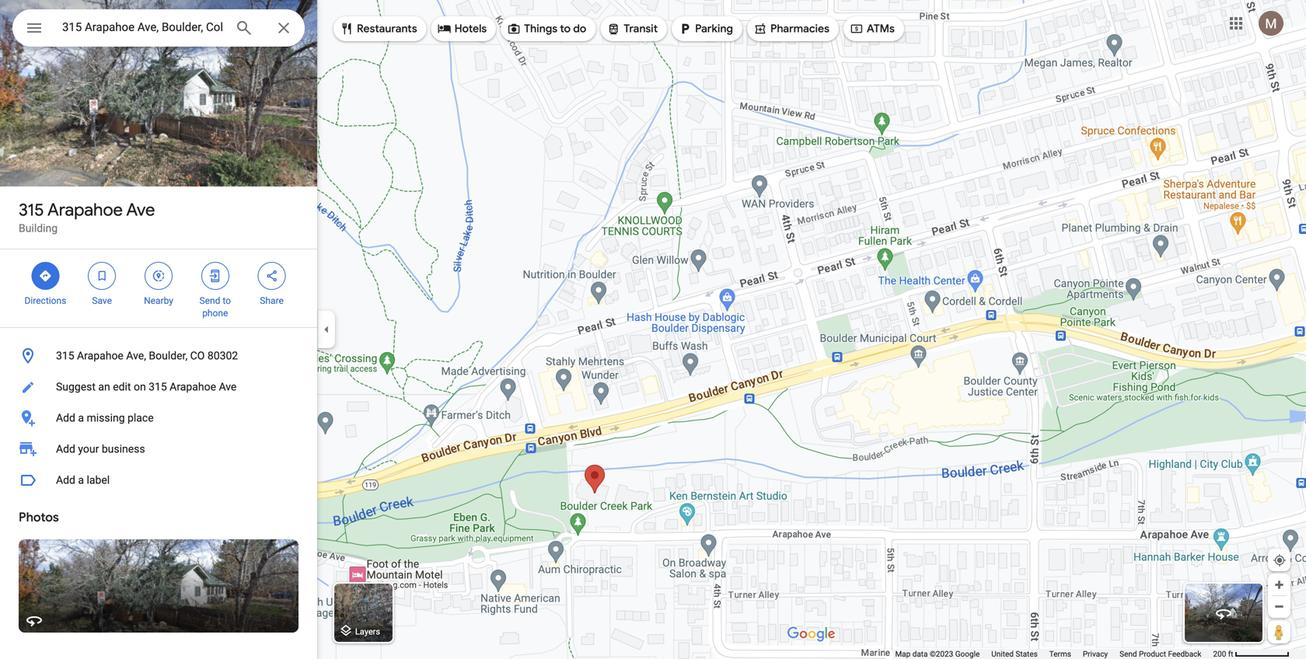 Task type: vqa. For each thing, say whether or not it's contained in the screenshot.
Los
no



Task type: locate. For each thing, give the bounding box(es) containing it.
1 a from the top
[[78, 412, 84, 425]]

directions
[[24, 296, 66, 306]]

ave inside button
[[219, 381, 237, 394]]

send up phone
[[200, 296, 220, 306]]

nearby
[[144, 296, 173, 306]]

315 arapahoe ave, boulder, co 80302 button
[[0, 341, 317, 372]]

send inside "button"
[[1120, 650, 1138, 659]]

a
[[78, 412, 84, 425], [78, 474, 84, 487]]

layers
[[355, 627, 380, 637]]

315 right on
[[149, 381, 167, 394]]

315
[[19, 199, 44, 221], [56, 350, 74, 362], [149, 381, 167, 394]]

200 ft
[[1214, 650, 1234, 659]]

your
[[78, 443, 99, 456]]

None field
[[62, 18, 222, 37]]

footer containing map data ©2023 google
[[896, 649, 1214, 660]]

315 inside 315 arapahoe ave building
[[19, 199, 44, 221]]

1 vertical spatial a
[[78, 474, 84, 487]]


[[607, 20, 621, 37]]

 things to do
[[507, 20, 587, 37]]

terms
[[1050, 650, 1072, 659]]

send left product
[[1120, 650, 1138, 659]]

1 vertical spatial send
[[1120, 650, 1138, 659]]

to inside  things to do
[[560, 22, 571, 36]]

suggest
[[56, 381, 96, 394]]

map
[[896, 650, 911, 659]]

a inside add a missing place 'button'
[[78, 412, 84, 425]]

0 vertical spatial to
[[560, 22, 571, 36]]

place
[[128, 412, 154, 425]]

1 add from the top
[[56, 412, 75, 425]]

states
[[1016, 650, 1038, 659]]

send for send product feedback
[[1120, 650, 1138, 659]]

0 horizontal spatial ave
[[126, 199, 155, 221]]

2 horizontal spatial 315
[[149, 381, 167, 394]]

data
[[913, 650, 928, 659]]

add down "suggest" at the left
[[56, 412, 75, 425]]

arapahoe up building
[[47, 199, 123, 221]]

map data ©2023 google
[[896, 650, 980, 659]]

315 inside button
[[56, 350, 74, 362]]

to
[[560, 22, 571, 36], [223, 296, 231, 306]]

1 horizontal spatial to
[[560, 22, 571, 36]]

edit
[[113, 381, 131, 394]]

add for add your business
[[56, 443, 75, 456]]

add your business
[[56, 443, 145, 456]]

a for missing
[[78, 412, 84, 425]]

united
[[992, 650, 1014, 659]]

1 vertical spatial 315
[[56, 350, 74, 362]]

2 vertical spatial 315
[[149, 381, 167, 394]]

200
[[1214, 650, 1227, 659]]


[[850, 20, 864, 37]]

ave down 80302
[[219, 381, 237, 394]]

1 horizontal spatial 315
[[56, 350, 74, 362]]

google maps element
[[0, 0, 1307, 660]]

0 vertical spatial 315
[[19, 199, 44, 221]]

transit
[[624, 22, 658, 36]]

to up phone
[[223, 296, 231, 306]]

a left missing
[[78, 412, 84, 425]]

0 horizontal spatial to
[[223, 296, 231, 306]]

send for send to phone
[[200, 296, 220, 306]]

315 inside button
[[149, 381, 167, 394]]

2 a from the top
[[78, 474, 84, 487]]

2 vertical spatial arapahoe
[[170, 381, 216, 394]]

add a label
[[56, 474, 110, 487]]

add left your
[[56, 443, 75, 456]]

0 vertical spatial a
[[78, 412, 84, 425]]

315 arapahoe ave building
[[19, 199, 155, 235]]

suggest an edit on 315 arapahoe ave button
[[0, 372, 317, 403]]

 hotels
[[438, 20, 487, 37]]

photos
[[19, 510, 59, 526]]

to inside send to phone
[[223, 296, 231, 306]]

3 add from the top
[[56, 474, 75, 487]]

arapahoe up an
[[77, 350, 124, 362]]

a left label
[[78, 474, 84, 487]]


[[438, 20, 452, 37]]

feedback
[[1169, 650, 1202, 659]]

1 vertical spatial add
[[56, 443, 75, 456]]


[[265, 268, 279, 285]]

315 up "suggest" at the left
[[56, 350, 74, 362]]

0 vertical spatial ave
[[126, 199, 155, 221]]

privacy button
[[1083, 649, 1109, 660]]

add
[[56, 412, 75, 425], [56, 443, 75, 456], [56, 474, 75, 487]]

315 for ave
[[19, 199, 44, 221]]

1 vertical spatial arapahoe
[[77, 350, 124, 362]]

atms
[[867, 22, 895, 36]]

0 vertical spatial arapahoe
[[47, 199, 123, 221]]

1 vertical spatial to
[[223, 296, 231, 306]]

arapahoe
[[47, 199, 123, 221], [77, 350, 124, 362], [170, 381, 216, 394]]

on
[[134, 381, 146, 394]]

show street view coverage image
[[1269, 621, 1291, 644]]

to left do
[[560, 22, 571, 36]]

google account: madeline spawn  
(madeline.spawn@adept.ai) image
[[1259, 11, 1284, 36]]

product
[[1140, 650, 1167, 659]]

2 vertical spatial add
[[56, 474, 75, 487]]

send product feedback
[[1120, 650, 1202, 659]]

do
[[573, 22, 587, 36]]

a for label
[[78, 474, 84, 487]]

0 horizontal spatial 315
[[19, 199, 44, 221]]

0 vertical spatial add
[[56, 412, 75, 425]]

315 arapahoe ave main content
[[0, 0, 317, 660]]

arapahoe inside the 315 arapahoe ave, boulder, co 80302 button
[[77, 350, 124, 362]]

315 up building
[[19, 199, 44, 221]]


[[152, 268, 166, 285]]

none field inside 315 arapahoe ave, boulder, colorado 80302, usa field
[[62, 18, 222, 37]]

arapahoe inside 315 arapahoe ave building
[[47, 199, 123, 221]]

0 horizontal spatial send
[[200, 296, 220, 306]]

1 horizontal spatial send
[[1120, 650, 1138, 659]]

send
[[200, 296, 220, 306], [1120, 650, 1138, 659]]

0 vertical spatial send
[[200, 296, 220, 306]]

add left label
[[56, 474, 75, 487]]

send inside send to phone
[[200, 296, 220, 306]]

2 add from the top
[[56, 443, 75, 456]]

1 horizontal spatial ave
[[219, 381, 237, 394]]

ave up 
[[126, 199, 155, 221]]


[[25, 17, 44, 39]]

add inside button
[[56, 474, 75, 487]]

add inside 'button'
[[56, 412, 75, 425]]

footer
[[896, 649, 1214, 660]]

google
[[956, 650, 980, 659]]

 parking
[[678, 20, 733, 37]]

ave
[[126, 199, 155, 221], [219, 381, 237, 394]]

arapahoe down co
[[170, 381, 216, 394]]

1 vertical spatial ave
[[219, 381, 237, 394]]

arapahoe inside suggest an edit on 315 arapahoe ave button
[[170, 381, 216, 394]]

actions for 315 arapahoe ave region
[[0, 250, 317, 327]]

a inside the add a label button
[[78, 474, 84, 487]]



Task type: describe. For each thing, give the bounding box(es) containing it.

[[38, 268, 52, 285]]

things
[[524, 22, 558, 36]]

co
[[190, 350, 205, 362]]

ft
[[1229, 650, 1234, 659]]

ave,
[[126, 350, 146, 362]]

street view image
[[1215, 604, 1234, 623]]

footer inside google maps element
[[896, 649, 1214, 660]]

 restaurants
[[340, 20, 417, 37]]

united states button
[[992, 649, 1038, 660]]

boulder,
[[149, 350, 188, 362]]

 pharmacies
[[754, 20, 830, 37]]

80302
[[208, 350, 238, 362]]

arapahoe for ave,
[[77, 350, 124, 362]]

zoom in image
[[1274, 579, 1286, 591]]

add for add a missing place
[[56, 412, 75, 425]]

pharmacies
[[771, 22, 830, 36]]

terms button
[[1050, 649, 1072, 660]]


[[208, 268, 222, 285]]


[[678, 20, 692, 37]]

zoom out image
[[1274, 601, 1286, 613]]

 atms
[[850, 20, 895, 37]]

add for add a label
[[56, 474, 75, 487]]

privacy
[[1083, 650, 1109, 659]]

send to phone
[[200, 296, 231, 319]]

label
[[87, 474, 110, 487]]

 search field
[[12, 9, 305, 50]]

missing
[[87, 412, 125, 425]]

ave inside 315 arapahoe ave building
[[126, 199, 155, 221]]

share
[[260, 296, 284, 306]]


[[507, 20, 521, 37]]

315 arapahoe ave, boulder, co 80302
[[56, 350, 238, 362]]

add a missing place button
[[0, 403, 317, 434]]

 button
[[12, 9, 56, 50]]

suggest an edit on 315 arapahoe ave
[[56, 381, 237, 394]]


[[340, 20, 354, 37]]

add a label button
[[0, 465, 317, 496]]

phone
[[202, 308, 228, 319]]

united states
[[992, 650, 1038, 659]]

hotels
[[455, 22, 487, 36]]

 transit
[[607, 20, 658, 37]]

restaurants
[[357, 22, 417, 36]]

save
[[92, 296, 112, 306]]

business
[[102, 443, 145, 456]]


[[754, 20, 768, 37]]

send product feedback button
[[1120, 649, 1202, 660]]

show your location image
[[1273, 554, 1287, 568]]

add a missing place
[[56, 412, 154, 425]]

200 ft button
[[1214, 650, 1290, 659]]


[[95, 268, 109, 285]]

parking
[[695, 22, 733, 36]]

arapahoe for ave
[[47, 199, 123, 221]]

©2023
[[930, 650, 954, 659]]

add your business link
[[0, 434, 317, 465]]

collapse side panel image
[[318, 321, 335, 338]]

an
[[98, 381, 110, 394]]

315 for ave,
[[56, 350, 74, 362]]

building
[[19, 222, 58, 235]]

315 Arapahoe Ave, Boulder, Colorado 80302, USA field
[[12, 9, 305, 47]]



